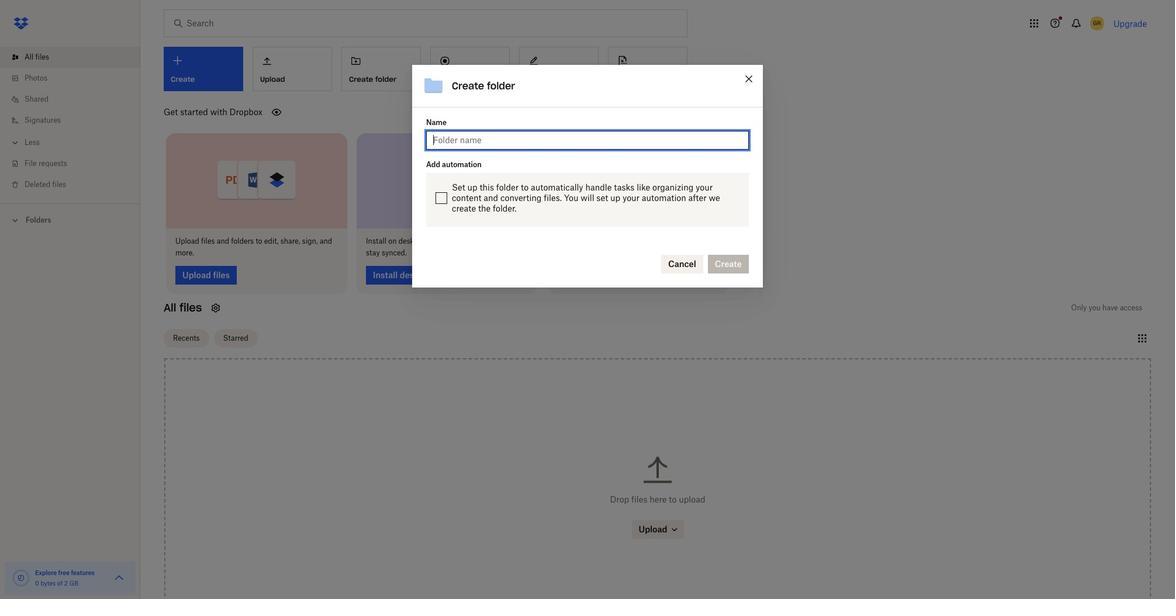 Task type: vqa. For each thing, say whether or not it's contained in the screenshot.
Finance
no



Task type: locate. For each thing, give the bounding box(es) containing it.
create folder inside dialog
[[452, 80, 515, 92]]

the
[[478, 203, 491, 213]]

and inside install on desktop to work on files offline and stay synced.
[[502, 237, 515, 245]]

to left edit,
[[256, 237, 262, 245]]

file requests link
[[9, 153, 140, 174]]

your down tasks
[[623, 193, 640, 203]]

sign,
[[302, 237, 318, 245]]

to right here at the right bottom of page
[[669, 494, 677, 504]]

0
[[35, 580, 39, 587]]

to up converting at the top
[[521, 182, 529, 192]]

add automation
[[426, 160, 482, 169]]

all files inside list item
[[25, 53, 49, 61]]

files.
[[544, 193, 562, 203]]

upload
[[175, 237, 199, 245]]

on right work
[[454, 237, 462, 245]]

signatures link
[[9, 110, 140, 131]]

files left here at the right bottom of page
[[632, 494, 648, 504]]

upgrade link
[[1114, 18, 1147, 28]]

1 horizontal spatial on
[[454, 237, 462, 245]]

with
[[210, 107, 227, 117]]

to inside install on desktop to work on files offline and stay synced.
[[427, 237, 434, 245]]

all
[[25, 53, 34, 61], [164, 301, 176, 314]]

content
[[452, 193, 482, 203]]

all up photos
[[25, 53, 34, 61]]

like
[[637, 182, 650, 192]]

1 horizontal spatial automation
[[642, 193, 686, 203]]

files up photos
[[35, 53, 49, 61]]

up
[[468, 182, 478, 192], [611, 193, 621, 203]]

0 horizontal spatial on
[[388, 237, 397, 245]]

you
[[564, 193, 579, 203]]

folders button
[[0, 211, 140, 229]]

gb
[[69, 580, 78, 587]]

to left work
[[427, 237, 434, 245]]

0 horizontal spatial create
[[349, 75, 373, 84]]

file
[[25, 159, 37, 168]]

recents button
[[164, 329, 209, 348]]

0 vertical spatial all files
[[25, 53, 49, 61]]

1 horizontal spatial all
[[164, 301, 176, 314]]

signatures
[[25, 116, 61, 125]]

access
[[1120, 303, 1143, 312]]

and right sign, at the top left of page
[[320, 237, 332, 245]]

cancel
[[668, 259, 696, 269]]

get
[[164, 107, 178, 117]]

0 horizontal spatial create folder
[[349, 75, 397, 84]]

1 horizontal spatial create
[[452, 80, 484, 92]]

here
[[650, 494, 667, 504]]

drop
[[610, 494, 629, 504]]

all up recents
[[164, 301, 176, 314]]

to
[[521, 182, 529, 192], [256, 237, 262, 245], [427, 237, 434, 245], [669, 494, 677, 504]]

up up content
[[468, 182, 478, 192]]

0 horizontal spatial automation
[[442, 160, 482, 169]]

0 horizontal spatial your
[[623, 193, 640, 203]]

will
[[581, 193, 594, 203]]

2
[[64, 580, 68, 587]]

0 vertical spatial all
[[25, 53, 34, 61]]

files left offline
[[464, 237, 478, 245]]

and
[[484, 193, 498, 203], [217, 237, 229, 245], [320, 237, 332, 245], [502, 237, 515, 245]]

share,
[[281, 237, 300, 245]]

1 vertical spatial all
[[164, 301, 176, 314]]

folder
[[375, 75, 397, 84], [487, 80, 515, 92], [496, 182, 519, 192]]

set up this folder to automatically handle tasks like organizing your content and converting files. you will set up your automation after we create the folder.
[[452, 182, 720, 213]]

dropbox
[[230, 107, 263, 117]]

on
[[388, 237, 397, 245], [454, 237, 462, 245]]

requests
[[39, 159, 67, 168]]

automation down organizing
[[642, 193, 686, 203]]

deleted
[[25, 180, 50, 189]]

and right offline
[[502, 237, 515, 245]]

all files up photos
[[25, 53, 49, 61]]

only
[[1072, 303, 1087, 312]]

all files up recents
[[164, 301, 202, 314]]

files right upload
[[201, 237, 215, 245]]

automation up set
[[442, 160, 482, 169]]

shared link
[[9, 89, 140, 110]]

stay
[[366, 248, 380, 257]]

your up after
[[696, 182, 713, 192]]

quota usage element
[[12, 569, 30, 588]]

have
[[1103, 303, 1118, 312]]

files inside upload files and folders to edit, share, sign, and more.
[[201, 237, 215, 245]]

1 on from the left
[[388, 237, 397, 245]]

less
[[25, 138, 40, 147]]

files inside list item
[[35, 53, 49, 61]]

create folder dialog
[[412, 65, 763, 287]]

automation
[[442, 160, 482, 169], [642, 193, 686, 203]]

create inside button
[[349, 75, 373, 84]]

get started with dropbox
[[164, 107, 263, 117]]

create
[[349, 75, 373, 84], [452, 80, 484, 92]]

on up synced.
[[388, 237, 397, 245]]

list
[[0, 40, 140, 204]]

automation inside set up this folder to automatically handle tasks like organizing your content and converting files. you will set up your automation after we create the folder.
[[642, 193, 686, 203]]

all files link
[[9, 47, 140, 68]]

set
[[452, 182, 465, 192]]

1 horizontal spatial create folder
[[452, 80, 515, 92]]

0 horizontal spatial all files
[[25, 53, 49, 61]]

explore
[[35, 570, 57, 577]]

0 horizontal spatial up
[[468, 182, 478, 192]]

Name text field
[[433, 134, 742, 146]]

and down "this"
[[484, 193, 498, 203]]

and inside set up this folder to automatically handle tasks like organizing your content and converting files. you will set up your automation after we create the folder.
[[484, 193, 498, 203]]

1 vertical spatial all files
[[164, 301, 202, 314]]

up right set
[[611, 193, 621, 203]]

0 horizontal spatial all
[[25, 53, 34, 61]]

after
[[689, 193, 707, 203]]

all files
[[25, 53, 49, 61], [164, 301, 202, 314]]

photos
[[25, 74, 47, 82]]

files
[[35, 53, 49, 61], [52, 180, 66, 189], [201, 237, 215, 245], [464, 237, 478, 245], [179, 301, 202, 314], [632, 494, 648, 504]]

1 horizontal spatial up
[[611, 193, 621, 203]]

1 horizontal spatial all files
[[164, 301, 202, 314]]

your
[[696, 182, 713, 192], [623, 193, 640, 203]]

create folder
[[349, 75, 397, 84], [452, 80, 515, 92]]

all inside all files link
[[25, 53, 34, 61]]

create
[[452, 203, 476, 213]]

started
[[180, 107, 208, 117]]

automatically
[[531, 182, 583, 192]]

1 vertical spatial automation
[[642, 193, 686, 203]]

cancel button
[[661, 255, 703, 273]]

1 horizontal spatial your
[[696, 182, 713, 192]]

only you have access
[[1072, 303, 1143, 312]]



Task type: describe. For each thing, give the bounding box(es) containing it.
starred button
[[214, 329, 258, 348]]

explore free features 0 bytes of 2 gb
[[35, 570, 95, 587]]

offline
[[480, 237, 501, 245]]

install
[[366, 237, 387, 245]]

2 on from the left
[[454, 237, 462, 245]]

drop files here to upload
[[610, 494, 706, 504]]

0 vertical spatial automation
[[442, 160, 482, 169]]

folder.
[[493, 203, 517, 213]]

record
[[438, 75, 464, 84]]

bytes
[[41, 580, 56, 587]]

upload files and folders to edit, share, sign, and more.
[[175, 237, 332, 257]]

create folder button
[[342, 47, 421, 91]]

to inside set up this folder to automatically handle tasks like organizing your content and converting files. you will set up your automation after we create the folder.
[[521, 182, 529, 192]]

we
[[709, 193, 720, 203]]

photos link
[[9, 68, 140, 89]]

record button
[[430, 47, 510, 91]]

deleted files
[[25, 180, 66, 189]]

this
[[480, 182, 494, 192]]

list containing all files
[[0, 40, 140, 204]]

set
[[597, 193, 608, 203]]

starred
[[223, 334, 248, 343]]

folders
[[26, 216, 51, 225]]

work
[[435, 237, 452, 245]]

folder inside button
[[375, 75, 397, 84]]

name
[[426, 118, 447, 127]]

tasks
[[614, 182, 635, 192]]

upgrade
[[1114, 18, 1147, 28]]

less image
[[9, 137, 21, 149]]

to inside upload files and folders to edit, share, sign, and more.
[[256, 237, 262, 245]]

and left folders
[[217, 237, 229, 245]]

converting
[[501, 193, 542, 203]]

recents
[[173, 334, 200, 343]]

more.
[[175, 248, 194, 257]]

0 vertical spatial your
[[696, 182, 713, 192]]

0 vertical spatial up
[[468, 182, 478, 192]]

desktop
[[399, 237, 425, 245]]

organizing
[[653, 182, 694, 192]]

handle
[[586, 182, 612, 192]]

add
[[426, 160, 440, 169]]

install on desktop to work on files offline and stay synced.
[[366, 237, 515, 257]]

file requests
[[25, 159, 67, 168]]

files up recents
[[179, 301, 202, 314]]

you
[[1089, 303, 1101, 312]]

edit,
[[264, 237, 279, 245]]

upload
[[679, 494, 706, 504]]

1 vertical spatial up
[[611, 193, 621, 203]]

create inside dialog
[[452, 80, 484, 92]]

synced.
[[382, 248, 407, 257]]

folders
[[231, 237, 254, 245]]

folder inside set up this folder to automatically handle tasks like organizing your content and converting files. you will set up your automation after we create the folder.
[[496, 182, 519, 192]]

files right deleted
[[52, 180, 66, 189]]

features
[[71, 570, 95, 577]]

deleted files link
[[9, 174, 140, 195]]

create folder inside button
[[349, 75, 397, 84]]

1 vertical spatial your
[[623, 193, 640, 203]]

shared
[[25, 95, 49, 104]]

of
[[57, 580, 63, 587]]

files inside install on desktop to work on files offline and stay synced.
[[464, 237, 478, 245]]

dropbox image
[[9, 12, 33, 35]]

all files list item
[[0, 47, 140, 68]]

free
[[58, 570, 70, 577]]



